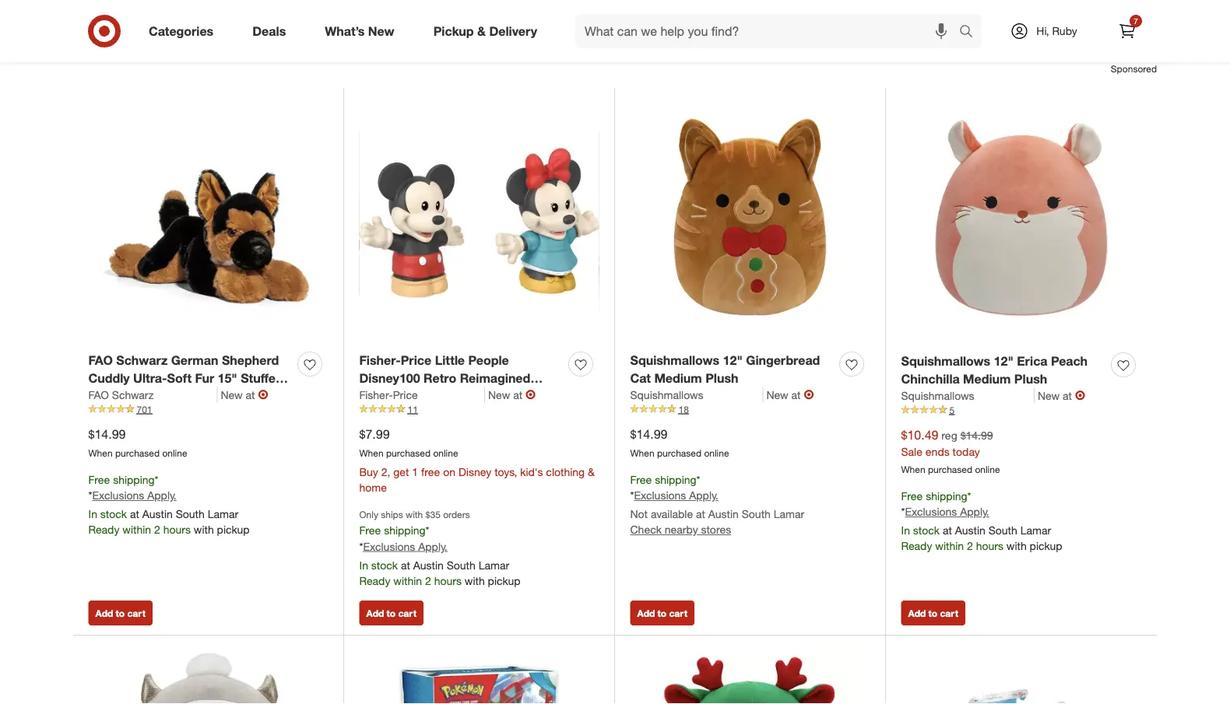 Task type: vqa. For each thing, say whether or not it's contained in the screenshot.
second FAO from the bottom
yes



Task type: locate. For each thing, give the bounding box(es) containing it.
add to cart for fao schwarz german shepherd cuddly ultra-soft fur 15" stuffed animal
[[95, 608, 145, 619]]

12" left erica
[[994, 354, 1014, 369]]

3 add from the left
[[637, 608, 655, 619]]

apply.
[[147, 489, 177, 503], [689, 489, 718, 503], [960, 505, 989, 519], [418, 540, 448, 553]]

3 cart from the left
[[669, 608, 687, 619]]

¬ down stuffed
[[258, 387, 268, 403]]

0 vertical spatial stock
[[100, 508, 127, 521]]

when for squishmallows 12" gingerbread cat medium plush
[[630, 447, 655, 459]]

cart
[[127, 608, 145, 619], [398, 608, 416, 619], [669, 608, 687, 619], [940, 608, 958, 619]]

add to cart for squishmallows 12" gingerbread cat medium plush
[[637, 608, 687, 619]]

fao down cuddly
[[88, 388, 109, 402]]

1 horizontal spatial medium
[[963, 372, 1011, 387]]

(target
[[359, 406, 400, 422]]

1 horizontal spatial stock
[[371, 559, 398, 572]]

free for squishmallows 12" gingerbread cat medium plush
[[630, 473, 652, 487]]

0 horizontal spatial &
[[405, 389, 413, 404]]

shipping up the available
[[655, 473, 697, 487]]

add to cart button
[[88, 601, 152, 626], [359, 601, 423, 626], [630, 601, 694, 626], [901, 601, 965, 626]]

squishmallows up the chinchilla
[[901, 354, 990, 369]]

fisher-price little people disney100 retro reimagined mickey & minnie figure pack (target exclusive) link
[[359, 352, 563, 422]]

12"
[[723, 353, 743, 368], [994, 354, 1014, 369]]

south for ultra-
[[176, 508, 205, 521]]

sale
[[901, 445, 923, 459]]

fao for fao schwarz
[[88, 388, 109, 402]]

new down 15"
[[221, 388, 243, 402]]

free inside free shipping * * exclusions apply. not available at austin south lamar check nearby stores
[[630, 473, 652, 487]]

online
[[162, 447, 187, 459], [433, 447, 458, 459], [704, 447, 729, 459], [975, 464, 1000, 475]]

2 horizontal spatial in
[[901, 524, 910, 538]]

new at ¬ down 15"
[[221, 387, 268, 403]]

new
[[368, 23, 394, 39], [221, 388, 243, 402], [488, 388, 510, 402], [767, 388, 788, 402], [1038, 389, 1060, 403]]

cart for squishmallows 12" gingerbread cat medium plush
[[669, 608, 687, 619]]

& right clothing
[[588, 465, 595, 479]]

0 horizontal spatial free shipping * * exclusions apply. in stock at  austin south lamar ready within 2 hours with pickup
[[88, 473, 250, 537]]

pokémon trading card game: scarlet & violet—paradox rift booster bundle image
[[359, 651, 599, 705], [359, 651, 599, 705]]

0 horizontal spatial pickup
[[217, 523, 250, 537]]

0 vertical spatial in
[[88, 508, 97, 521]]

when down animal
[[88, 447, 113, 459]]

schwarz up 'ultra-'
[[116, 353, 168, 368]]

purchased for medium
[[657, 447, 702, 459]]

1 horizontal spatial $14.99 when purchased online
[[630, 427, 729, 459]]

online down today
[[975, 464, 1000, 475]]

0 horizontal spatial stock
[[100, 508, 127, 521]]

1 vertical spatial stock
[[913, 524, 940, 538]]

squishmallows link up 5
[[901, 388, 1035, 404]]

4 add to cart button from the left
[[901, 601, 965, 626]]

new at ¬ for fao schwarz german shepherd cuddly ultra-soft fur 15" stuffed animal
[[221, 387, 268, 403]]

5
[[949, 404, 955, 416]]

2 to from the left
[[387, 608, 396, 619]]

online up free shipping * * exclusions apply. not available at austin south lamar check nearby stores at the bottom right of the page
[[704, 447, 729, 459]]

free
[[88, 473, 110, 487], [630, 473, 652, 487], [901, 489, 923, 503], [359, 524, 381, 537]]

with
[[406, 509, 423, 520], [194, 523, 214, 537], [1007, 540, 1027, 553], [465, 574, 485, 588]]

shipping inside free shipping * * exclusions apply. not available at austin south lamar check nearby stores
[[655, 473, 697, 487]]

1 horizontal spatial 2
[[425, 574, 431, 588]]

0 vertical spatial &
[[477, 23, 486, 39]]

4 add from the left
[[908, 608, 926, 619]]

What can we help you find? suggestions appear below search field
[[575, 14, 963, 48]]

pack
[[500, 389, 530, 404]]

austin inside 'only ships with $35 orders free shipping * * exclusions apply. in stock at  austin south lamar ready within 2 hours with pickup'
[[413, 559, 444, 572]]

2 vertical spatial 2
[[425, 574, 431, 588]]

¬ for squishmallows 12" erica peach chinchilla medium plush
[[1075, 388, 1085, 403]]

ready for squishmallows 12" erica peach chinchilla medium plush
[[901, 540, 932, 553]]

2 fisher- from the top
[[359, 388, 393, 402]]

$14.99 when purchased online down 701
[[88, 427, 187, 459]]

0 horizontal spatial 2
[[154, 523, 160, 537]]

ready for fao schwarz german shepherd cuddly ultra-soft fur 15" stuffed animal
[[88, 523, 119, 537]]

fao schwarz german shepherd cuddly ultra-soft fur 15" stuffed animal link
[[88, 352, 292, 404]]

in for squishmallows 12" erica peach chinchilla medium plush
[[901, 524, 910, 538]]

price inside fisher-price little people disney100 retro reimagined mickey & minnie figure pack (target exclusive)
[[401, 353, 432, 368]]

shipping inside 'only ships with $35 orders free shipping * * exclusions apply. in stock at  austin south lamar ready within 2 hours with pickup'
[[384, 524, 426, 537]]

¬ down "gingerbread"
[[804, 387, 814, 403]]

erica
[[1017, 354, 1048, 369]]

south for plush
[[742, 508, 771, 521]]

$14.99 up today
[[960, 429, 993, 442]]

austin
[[142, 508, 173, 521], [708, 508, 739, 521], [955, 524, 986, 538], [413, 559, 444, 572]]

2 for medium
[[967, 540, 973, 553]]

purchased for disney100
[[386, 447, 431, 459]]

701
[[137, 404, 152, 415]]

2 vertical spatial in
[[359, 559, 368, 572]]

new at ¬ down reimagined
[[488, 387, 536, 403]]

south inside free shipping * * exclusions apply. not available at austin south lamar check nearby stores
[[742, 508, 771, 521]]

squishmallows link up 18
[[630, 387, 763, 403]]

purchased inside $10.49 reg $14.99 sale ends today when purchased online
[[928, 464, 973, 475]]

exclusions apply. link for chinchilla
[[905, 505, 989, 519]]

exclusions for squishmallows 12" erica peach chinchilla medium plush
[[905, 505, 957, 519]]

squishmallows 8" gray yeti with peppermint swirl belly little plush image
[[88, 651, 328, 705], [88, 651, 328, 705]]

1 cart from the left
[[127, 608, 145, 619]]

1 vertical spatial schwarz
[[112, 388, 154, 402]]

1 horizontal spatial hours
[[434, 574, 462, 588]]

not
[[630, 508, 648, 521]]

1 vertical spatial in
[[901, 524, 910, 538]]

purchased down 701
[[115, 447, 160, 459]]

0 horizontal spatial ready
[[88, 523, 119, 537]]

12" for medium
[[994, 354, 1014, 369]]

shipping down 701
[[113, 473, 155, 487]]

free shipping * * exclusions apply. in stock at  austin south lamar ready within 2 hours with pickup
[[88, 473, 250, 537], [901, 489, 1062, 553]]

¬ down peach
[[1075, 388, 1085, 403]]

0 vertical spatial within
[[122, 523, 151, 537]]

15"
[[218, 371, 237, 386]]

2 $14.99 when purchased online from the left
[[630, 427, 729, 459]]

figure
[[460, 389, 497, 404]]

$14.99 down animal
[[88, 427, 126, 442]]

when inside $10.49 reg $14.99 sale ends today when purchased online
[[901, 464, 925, 475]]

purchased down 18
[[657, 447, 702, 459]]

0 vertical spatial 2
[[154, 523, 160, 537]]

new at ¬ down "gingerbread"
[[767, 387, 814, 403]]

1 horizontal spatial pickup
[[488, 574, 521, 588]]

1 vertical spatial pickup
[[1030, 540, 1062, 553]]

cart for fao schwarz german shepherd cuddly ultra-soft fur 15" stuffed animal
[[127, 608, 145, 619]]

& down disney100
[[405, 389, 413, 404]]

3 add to cart button from the left
[[630, 601, 694, 626]]

plush down erica
[[1014, 372, 1047, 387]]

add to cart button for fisher-price little people disney100 retro reimagined mickey & minnie figure pack (target exclusive)
[[359, 601, 423, 626]]

fisher- for fisher-price
[[359, 388, 393, 402]]

¬ for squishmallows 12" gingerbread cat medium plush
[[804, 387, 814, 403]]

purchased
[[115, 447, 160, 459], [386, 447, 431, 459], [657, 447, 702, 459], [928, 464, 973, 475]]

to
[[116, 608, 125, 619], [387, 608, 396, 619], [658, 608, 667, 619], [929, 608, 938, 619]]

schwarz inside the fao schwarz german shepherd cuddly ultra-soft fur 15" stuffed animal
[[116, 353, 168, 368]]

12" inside squishmallows 12" erica peach chinchilla medium plush
[[994, 354, 1014, 369]]

2 add to cart from the left
[[366, 608, 416, 619]]

add to cart for squishmallows 12" erica peach chinchilla medium plush
[[908, 608, 958, 619]]

hours inside 'only ships with $35 orders free shipping * * exclusions apply. in stock at  austin south lamar ready within 2 hours with pickup'
[[434, 574, 462, 588]]

pickup inside 'only ships with $35 orders free shipping * * exclusions apply. in stock at  austin south lamar ready within 2 hours with pickup'
[[488, 574, 521, 588]]

plush up '18' link
[[706, 371, 739, 386]]

fisher-price
[[359, 388, 418, 402]]

1 fisher- from the top
[[359, 353, 401, 368]]

delivery
[[489, 23, 537, 39]]

minnie
[[417, 389, 456, 404]]

squishmallows up cat
[[630, 353, 720, 368]]

1 horizontal spatial ready
[[359, 574, 390, 588]]

2 horizontal spatial pickup
[[1030, 540, 1062, 553]]

when
[[88, 447, 113, 459], [359, 447, 384, 459], [630, 447, 655, 459], [901, 464, 925, 475]]

12" left "gingerbread"
[[723, 353, 743, 368]]

squishmallows inside squishmallows 12" erica peach chinchilla medium plush
[[901, 354, 990, 369]]

1 vertical spatial fao
[[88, 388, 109, 402]]

shipping down the ships
[[384, 524, 426, 537]]

what's
[[325, 23, 365, 39]]

exclusions for fao schwarz german shepherd cuddly ultra-soft fur 15" stuffed animal
[[92, 489, 144, 503]]

squishmallows inside squishmallows 12" gingerbread cat medium plush
[[630, 353, 720, 368]]

1 horizontal spatial $14.99
[[630, 427, 668, 442]]

2 for ultra-
[[154, 523, 160, 537]]

in inside 'only ships with $35 orders free shipping * * exclusions apply. in stock at  austin south lamar ready within 2 hours with pickup'
[[359, 559, 368, 572]]

disney100
[[359, 371, 420, 386]]

purchased for cuddly
[[115, 447, 160, 459]]

add for squishmallows 12" erica peach chinchilla medium plush
[[908, 608, 926, 619]]

online down '701' link
[[162, 447, 187, 459]]

fao inside 'link'
[[88, 388, 109, 402]]

1 vertical spatial fisher-
[[359, 388, 393, 402]]

fao schwarz german shepherd cuddly ultra-soft fur 15" stuffed animal image
[[88, 103, 328, 343], [88, 103, 328, 343]]

plush
[[706, 371, 739, 386], [1014, 372, 1047, 387]]

austin for medium
[[955, 524, 986, 538]]

1 vertical spatial 2
[[967, 540, 973, 553]]

price up retro
[[401, 353, 432, 368]]

deals link
[[239, 14, 305, 48]]

stock
[[100, 508, 127, 521], [913, 524, 940, 538], [371, 559, 398, 572]]

fao schwarz
[[88, 388, 154, 402]]

shipping down $10.49 reg $14.99 sale ends today when purchased online
[[926, 489, 967, 503]]

12" inside squishmallows 12" gingerbread cat medium plush
[[723, 353, 743, 368]]

2 vertical spatial within
[[393, 574, 422, 588]]

to for squishmallows 12" erica peach chinchilla medium plush
[[929, 608, 938, 619]]

reimagined
[[460, 371, 530, 386]]

2 vertical spatial hours
[[434, 574, 462, 588]]

0 horizontal spatial hours
[[163, 523, 191, 537]]

1 horizontal spatial in
[[359, 559, 368, 572]]

¬ for fisher-price little people disney100 retro reimagined mickey & minnie figure pack (target exclusive)
[[526, 387, 536, 403]]

0 horizontal spatial $14.99 when purchased online
[[88, 427, 187, 459]]

squishmallows up 18
[[630, 388, 703, 402]]

clothing
[[546, 465, 585, 479]]

2 horizontal spatial ready
[[901, 540, 932, 553]]

add to cart button for squishmallows 12" gingerbread cat medium plush
[[630, 601, 694, 626]]

free for squishmallows 12" erica peach chinchilla medium plush
[[901, 489, 923, 503]]

0 horizontal spatial 12"
[[723, 353, 743, 368]]

fisher- inside fisher-price little people disney100 retro reimagined mickey & minnie figure pack (target exclusive)
[[359, 353, 401, 368]]

2,
[[381, 465, 390, 479]]

disney
[[459, 465, 492, 479]]

2 fao from the top
[[88, 388, 109, 402]]

2 horizontal spatial hours
[[976, 540, 1004, 553]]

2 add from the left
[[366, 608, 384, 619]]

purchased up 1
[[386, 447, 431, 459]]

2 add to cart button from the left
[[359, 601, 423, 626]]

4 add to cart from the left
[[908, 608, 958, 619]]

2 horizontal spatial stock
[[913, 524, 940, 538]]

1 add to cart from the left
[[95, 608, 145, 619]]

$14.99
[[88, 427, 126, 442], [630, 427, 668, 442], [960, 429, 993, 442]]

exclusions apply. link for cuddly
[[92, 489, 177, 503]]

fisher-
[[359, 353, 401, 368], [359, 388, 393, 402]]

squishmallows 12" erica peach chinchilla medium plush image
[[901, 103, 1142, 344], [901, 103, 1142, 344]]

cat
[[630, 371, 651, 386]]

in
[[88, 508, 97, 521], [901, 524, 910, 538], [359, 559, 368, 572]]

squinkies originals collector pack image
[[901, 651, 1142, 705], [901, 651, 1142, 705]]

austin inside free shipping * * exclusions apply. not available at austin south lamar check nearby stores
[[708, 508, 739, 521]]

free for fao schwarz german shepherd cuddly ultra-soft fur 15" stuffed animal
[[88, 473, 110, 487]]

1 vertical spatial hours
[[976, 540, 1004, 553]]

fao inside the fao schwarz german shepherd cuddly ultra-soft fur 15" stuffed animal
[[88, 353, 113, 368]]

0 horizontal spatial within
[[122, 523, 151, 537]]

when up not on the right
[[630, 447, 655, 459]]

schwarz up 701
[[112, 388, 154, 402]]

$14.99 when purchased online down 18
[[630, 427, 729, 459]]

hours
[[163, 523, 191, 537], [976, 540, 1004, 553], [434, 574, 462, 588]]

free inside 'only ships with $35 orders free shipping * * exclusions apply. in stock at  austin south lamar ready within 2 hours with pickup'
[[359, 524, 381, 537]]

within
[[122, 523, 151, 537], [935, 540, 964, 553], [393, 574, 422, 588]]

$14.99 for fao schwarz german shepherd cuddly ultra-soft fur 15" stuffed animal
[[88, 427, 126, 442]]

pickup
[[433, 23, 474, 39]]

0 vertical spatial pickup
[[217, 523, 250, 537]]

1 to from the left
[[116, 608, 125, 619]]

at
[[246, 388, 255, 402], [513, 388, 523, 402], [792, 388, 801, 402], [1063, 389, 1072, 403], [130, 508, 139, 521], [696, 508, 705, 521], [943, 524, 952, 538], [401, 559, 410, 572]]

toys,
[[495, 465, 517, 479]]

price up 11 at the left bottom
[[393, 388, 418, 402]]

lamar for squishmallows 12" gingerbread cat medium plush
[[774, 508, 804, 521]]

1 $14.99 when purchased online from the left
[[88, 427, 187, 459]]

0 vertical spatial schwarz
[[116, 353, 168, 368]]

7
[[1134, 16, 1138, 26]]

2 horizontal spatial 2
[[967, 540, 973, 553]]

squishmallows link
[[630, 387, 763, 403], [901, 388, 1035, 404]]

gingerbread
[[746, 353, 820, 368]]

plush inside squishmallows 12" erica peach chinchilla medium plush
[[1014, 372, 1047, 387]]

squishmallows link for medium
[[630, 387, 763, 403]]

new up '5' link
[[1038, 389, 1060, 403]]

new down reimagined
[[488, 388, 510, 402]]

0 vertical spatial hours
[[163, 523, 191, 537]]

stock for squishmallows 12" erica peach chinchilla medium plush
[[913, 524, 940, 538]]

1 horizontal spatial plush
[[1014, 372, 1047, 387]]

0 vertical spatial fao
[[88, 353, 113, 368]]

new at ¬ for fisher-price little people disney100 retro reimagined mickey & minnie figure pack (target exclusive)
[[488, 387, 536, 403]]

exclusions inside free shipping * * exclusions apply. not available at austin south lamar check nearby stores
[[634, 489, 686, 503]]

ready
[[88, 523, 119, 537], [901, 540, 932, 553], [359, 574, 390, 588]]

lamar inside 'only ships with $35 orders free shipping * * exclusions apply. in stock at  austin south lamar ready within 2 hours with pickup'
[[479, 559, 509, 572]]

when for fisher-price little people disney100 retro reimagined mickey & minnie figure pack (target exclusive)
[[359, 447, 384, 459]]

$14.99 down cat
[[630, 427, 668, 442]]

to for fao schwarz german shepherd cuddly ultra-soft fur 15" stuffed animal
[[116, 608, 125, 619]]

2 vertical spatial pickup
[[488, 574, 521, 588]]

when up buy
[[359, 447, 384, 459]]

online inside $7.99 when purchased online buy 2, get 1 free on disney toys, kid's clothing & home
[[433, 447, 458, 459]]

add
[[95, 608, 113, 619], [366, 608, 384, 619], [637, 608, 655, 619], [908, 608, 926, 619]]

1 vertical spatial within
[[935, 540, 964, 553]]

4 cart from the left
[[940, 608, 958, 619]]

people
[[468, 353, 509, 368]]

3 add to cart from the left
[[637, 608, 687, 619]]

0 horizontal spatial squishmallows link
[[630, 387, 763, 403]]

1 vertical spatial ready
[[901, 540, 932, 553]]

schwarz inside 'link'
[[112, 388, 154, 402]]

0 horizontal spatial $14.99
[[88, 427, 126, 442]]

0 vertical spatial fisher-
[[359, 353, 401, 368]]

shipping for chinchilla
[[926, 489, 967, 503]]

2 vertical spatial stock
[[371, 559, 398, 572]]

¬ down reimagined
[[526, 387, 536, 403]]

701 link
[[88, 403, 328, 417]]

stock inside 'only ships with $35 orders free shipping * * exclusions apply. in stock at  austin south lamar ready within 2 hours with pickup'
[[371, 559, 398, 572]]

fisher- up (target
[[359, 388, 393, 402]]

medium inside squishmallows 12" erica peach chinchilla medium plush
[[963, 372, 1011, 387]]

buy
[[359, 465, 378, 479]]

new inside what's new link
[[368, 23, 394, 39]]

1 vertical spatial &
[[405, 389, 413, 404]]

$14.99 when purchased online for medium
[[630, 427, 729, 459]]

0 vertical spatial price
[[401, 353, 432, 368]]

ultra-
[[133, 371, 167, 386]]

1 add from the left
[[95, 608, 113, 619]]

exclusive)
[[404, 406, 463, 422]]

medium up 18
[[654, 371, 702, 386]]

online up on
[[433, 447, 458, 459]]

shipping for medium
[[655, 473, 697, 487]]

2 horizontal spatial within
[[935, 540, 964, 553]]

squishmallows 12" gingerbread cat medium plush
[[630, 353, 820, 386]]

new at ¬
[[221, 387, 268, 403], [488, 387, 536, 403], [767, 387, 814, 403], [1038, 388, 1085, 403]]

squishmallows 12" green moose with peppermint swirl belly medium plush image
[[630, 651, 870, 705], [630, 651, 870, 705]]

1 horizontal spatial 12"
[[994, 354, 1014, 369]]

little
[[435, 353, 465, 368]]

search
[[952, 25, 990, 40]]

1 fao from the top
[[88, 353, 113, 368]]

purchased inside $7.99 when purchased online buy 2, get 1 free on disney toys, kid's clothing & home
[[386, 447, 431, 459]]

fao schwarz german shepherd cuddly ultra-soft fur 15" stuffed animal
[[88, 353, 283, 404]]

2 inside 'only ships with $35 orders free shipping * * exclusions apply. in stock at  austin south lamar ready within 2 hours with pickup'
[[425, 574, 431, 588]]

check nearby stores button
[[630, 523, 731, 538]]

1 vertical spatial price
[[393, 388, 418, 402]]

squishmallows 12" gingerbread cat medium plush link
[[630, 352, 833, 387]]

lamar inside free shipping * * exclusions apply. not available at austin south lamar check nearby stores
[[774, 508, 804, 521]]

squishmallows down the chinchilla
[[901, 389, 974, 403]]

fisher- up disney100
[[359, 353, 401, 368]]

& right pickup
[[477, 23, 486, 39]]

0 horizontal spatial plush
[[706, 371, 739, 386]]

2 vertical spatial ready
[[359, 574, 390, 588]]

new for fao schwarz german shepherd cuddly ultra-soft fur 15" stuffed animal
[[221, 388, 243, 402]]

2 cart from the left
[[398, 608, 416, 619]]

online for ultra-
[[162, 447, 187, 459]]

when inside $7.99 when purchased online buy 2, get 1 free on disney toys, kid's clothing & home
[[359, 447, 384, 459]]

1 horizontal spatial within
[[393, 574, 422, 588]]

shipping
[[113, 473, 155, 487], [655, 473, 697, 487], [926, 489, 967, 503], [384, 524, 426, 537]]

0 horizontal spatial in
[[88, 508, 97, 521]]

0 vertical spatial ready
[[88, 523, 119, 537]]

new up '18' link
[[767, 388, 788, 402]]

fao up cuddly
[[88, 353, 113, 368]]

0 horizontal spatial medium
[[654, 371, 702, 386]]

2 horizontal spatial &
[[588, 465, 595, 479]]

1 horizontal spatial squishmallows link
[[901, 388, 1035, 404]]

apply. inside free shipping * * exclusions apply. not available at austin south lamar check nearby stores
[[689, 489, 718, 503]]

add to cart button for squishmallows 12" erica peach chinchilla medium plush
[[901, 601, 965, 626]]

fisher-price little people disney100 retro reimagined mickey & minnie figure pack (target exclusive) image
[[359, 103, 599, 343], [359, 103, 599, 343]]

¬ for fao schwarz german shepherd cuddly ultra-soft fur 15" stuffed animal
[[258, 387, 268, 403]]

pickup & delivery
[[433, 23, 537, 39]]

2 horizontal spatial $14.99
[[960, 429, 993, 442]]

purchased down ends
[[928, 464, 973, 475]]

new right what's
[[368, 23, 394, 39]]

3 to from the left
[[658, 608, 667, 619]]

lamar for squishmallows 12" erica peach chinchilla medium plush
[[1020, 524, 1051, 538]]

4 to from the left
[[929, 608, 938, 619]]

plush inside squishmallows 12" gingerbread cat medium plush
[[706, 371, 739, 386]]

new at ¬ down peach
[[1038, 388, 1085, 403]]

ready inside 'only ships with $35 orders free shipping * * exclusions apply. in stock at  austin south lamar ready within 2 hours with pickup'
[[359, 574, 390, 588]]

what's new link
[[312, 14, 414, 48]]

2 vertical spatial &
[[588, 465, 595, 479]]

squishmallows for squishmallows 12" erica peach chinchilla medium plush
[[901, 354, 990, 369]]

shipping for cuddly
[[113, 473, 155, 487]]

1 horizontal spatial free shipping * * exclusions apply. in stock at  austin south lamar ready within 2 hours with pickup
[[901, 489, 1062, 553]]

when down sale
[[901, 464, 925, 475]]

new at ¬ for squishmallows 12" erica peach chinchilla medium plush
[[1038, 388, 1085, 403]]

squishmallows 12" gingerbread cat medium plush image
[[630, 103, 870, 343], [630, 103, 870, 343]]

1 add to cart button from the left
[[88, 601, 152, 626]]

fao
[[88, 353, 113, 368], [88, 388, 109, 402]]

price
[[401, 353, 432, 368], [393, 388, 418, 402]]

schwarz for fao schwarz german shepherd cuddly ultra-soft fur 15" stuffed animal
[[116, 353, 168, 368]]

medium up '5' link
[[963, 372, 1011, 387]]

apply. for plush
[[689, 489, 718, 503]]

exclusions
[[92, 489, 144, 503], [634, 489, 686, 503], [905, 505, 957, 519], [363, 540, 415, 553]]

exclusions for squishmallows 12" gingerbread cat medium plush
[[634, 489, 686, 503]]

squishmallows for chinchilla squishmallows link
[[901, 389, 974, 403]]

add to cart for fisher-price little people disney100 retro reimagined mickey & minnie figure pack (target exclusive)
[[366, 608, 416, 619]]



Task type: describe. For each thing, give the bounding box(es) containing it.
$10.49 reg $14.99 sale ends today when purchased online
[[901, 428, 1000, 475]]

1 horizontal spatial &
[[477, 23, 486, 39]]

in for fao schwarz german shepherd cuddly ultra-soft fur 15" stuffed animal
[[88, 508, 97, 521]]

stores
[[701, 523, 731, 537]]

pickup for fao schwarz german shepherd cuddly ultra-soft fur 15" stuffed animal
[[217, 523, 250, 537]]

free shipping * * exclusions apply. not available at austin south lamar check nearby stores
[[630, 473, 804, 537]]

only
[[359, 509, 378, 520]]

ruby
[[1052, 24, 1077, 38]]

lamar for fao schwarz german shepherd cuddly ultra-soft fur 15" stuffed animal
[[208, 508, 238, 521]]

new for squishmallows 12" gingerbread cat medium plush
[[767, 388, 788, 402]]

5 link
[[901, 404, 1142, 417]]

18 link
[[630, 403, 870, 417]]

online for plush
[[704, 447, 729, 459]]

free
[[421, 465, 440, 479]]

apply. for ultra-
[[147, 489, 177, 503]]

squishmallows for squishmallows 12" gingerbread cat medium plush
[[630, 353, 720, 368]]

new for fisher-price little people disney100 retro reimagined mickey & minnie figure pack (target exclusive)
[[488, 388, 510, 402]]

apply. for medium
[[960, 505, 989, 519]]

exclusions apply. link for medium
[[634, 489, 718, 503]]

online inside $10.49 reg $14.99 sale ends today when purchased online
[[975, 464, 1000, 475]]

new for squishmallows 12" erica peach chinchilla medium plush
[[1038, 389, 1060, 403]]

advertisement region
[[73, 0, 1157, 62]]

ends
[[926, 445, 950, 459]]

chinchilla
[[901, 372, 960, 387]]

11 link
[[359, 403, 599, 417]]

schwarz for fao schwarz
[[112, 388, 154, 402]]

fisher-price little people disney100 retro reimagined mickey & minnie figure pack (target exclusive)
[[359, 353, 530, 422]]

reg
[[942, 429, 957, 442]]

retro
[[424, 371, 456, 386]]

$14.99 when purchased online for cuddly
[[88, 427, 187, 459]]

online for retro
[[433, 447, 458, 459]]

cart for fisher-price little people disney100 retro reimagined mickey & minnie figure pack (target exclusive)
[[398, 608, 416, 619]]

free shipping * * exclusions apply. in stock at  austin south lamar ready within 2 hours with pickup for medium
[[901, 489, 1062, 553]]

& inside fisher-price little people disney100 retro reimagined mickey & minnie figure pack (target exclusive)
[[405, 389, 413, 404]]

deals
[[252, 23, 286, 39]]

get
[[393, 465, 409, 479]]

$7.99
[[359, 427, 390, 442]]

squishmallows for squishmallows link related to medium
[[630, 388, 703, 402]]

add for squishmallows 12" gingerbread cat medium plush
[[637, 608, 655, 619]]

12" for plush
[[723, 353, 743, 368]]

at inside 'only ships with $35 orders free shipping * * exclusions apply. in stock at  austin south lamar ready within 2 hours with pickup'
[[401, 559, 410, 572]]

at inside free shipping * * exclusions apply. not available at austin south lamar check nearby stores
[[696, 508, 705, 521]]

sponsored
[[1111, 63, 1157, 74]]

fao schwarz link
[[88, 387, 218, 403]]

price for fisher-price little people disney100 retro reimagined mickey & minnie figure pack (target exclusive)
[[401, 353, 432, 368]]

to for squishmallows 12" gingerbread cat medium plush
[[658, 608, 667, 619]]

medium inside squishmallows 12" gingerbread cat medium plush
[[654, 371, 702, 386]]

apply. inside 'only ships with $35 orders free shipping * * exclusions apply. in stock at  austin south lamar ready within 2 hours with pickup'
[[418, 540, 448, 553]]

fisher- for fisher-price little people disney100 retro reimagined mickey & minnie figure pack (target exclusive)
[[359, 353, 401, 368]]

kid's
[[520, 465, 543, 479]]

$7.99 when purchased online buy 2, get 1 free on disney toys, kid's clothing & home
[[359, 427, 595, 494]]

orders
[[443, 509, 470, 520]]

shepherd
[[222, 353, 279, 368]]

hi, ruby
[[1037, 24, 1077, 38]]

pickup & delivery link
[[420, 14, 557, 48]]

$14.99 for squishmallows 12" gingerbread cat medium plush
[[630, 427, 668, 442]]

18
[[679, 404, 689, 415]]

within for fao schwarz german shepherd cuddly ultra-soft fur 15" stuffed animal
[[122, 523, 151, 537]]

hours for medium
[[976, 540, 1004, 553]]

11
[[408, 404, 418, 415]]

squishmallows link for chinchilla
[[901, 388, 1035, 404]]

add to cart button for fao schwarz german shepherd cuddly ultra-soft fur 15" stuffed animal
[[88, 601, 152, 626]]

to for fisher-price little people disney100 retro reimagined mickey & minnie figure pack (target exclusive)
[[387, 608, 396, 619]]

add for fao schwarz german shepherd cuddly ultra-soft fur 15" stuffed animal
[[95, 608, 113, 619]]

animal
[[88, 389, 129, 404]]

& inside $7.99 when purchased online buy 2, get 1 free on disney toys, kid's clothing & home
[[588, 465, 595, 479]]

within inside 'only ships with $35 orders free shipping * * exclusions apply. in stock at  austin south lamar ready within 2 hours with pickup'
[[393, 574, 422, 588]]

add for fisher-price little people disney100 retro reimagined mickey & minnie figure pack (target exclusive)
[[366, 608, 384, 619]]

fur
[[195, 371, 214, 386]]

nearby
[[665, 523, 698, 537]]

when for fao schwarz german shepherd cuddly ultra-soft fur 15" stuffed animal
[[88, 447, 113, 459]]

stock for fao schwarz german shepherd cuddly ultra-soft fur 15" stuffed animal
[[100, 508, 127, 521]]

squishmallows 12" erica peach chinchilla medium plush link
[[901, 353, 1105, 388]]

peach
[[1051, 354, 1088, 369]]

within for squishmallows 12" erica peach chinchilla medium plush
[[935, 540, 964, 553]]

categories
[[149, 23, 214, 39]]

squishmallows 12" erica peach chinchilla medium plush
[[901, 354, 1088, 387]]

pickup for squishmallows 12" erica peach chinchilla medium plush
[[1030, 540, 1062, 553]]

search button
[[952, 14, 990, 51]]

what's new
[[325, 23, 394, 39]]

free shipping * * exclusions apply. in stock at  austin south lamar ready within 2 hours with pickup for ultra-
[[88, 473, 250, 537]]

1
[[412, 465, 418, 479]]

on
[[443, 465, 455, 479]]

$14.99 inside $10.49 reg $14.99 sale ends today when purchased online
[[960, 429, 993, 442]]

south inside 'only ships with $35 orders free shipping * * exclusions apply. in stock at  austin south lamar ready within 2 hours with pickup'
[[447, 559, 476, 572]]

cart for squishmallows 12" erica peach chinchilla medium plush
[[940, 608, 958, 619]]

hours for ultra-
[[163, 523, 191, 537]]

categories link
[[135, 14, 233, 48]]

available
[[651, 508, 693, 521]]

soft
[[167, 371, 192, 386]]

fisher-price link
[[359, 387, 485, 403]]

ships
[[381, 509, 403, 520]]

7 link
[[1110, 14, 1145, 48]]

$35
[[426, 509, 441, 520]]

fao for fao schwarz german shepherd cuddly ultra-soft fur 15" stuffed animal
[[88, 353, 113, 368]]

home
[[359, 481, 387, 494]]

german
[[171, 353, 218, 368]]

today
[[953, 445, 980, 459]]

$10.49
[[901, 428, 939, 443]]

hi,
[[1037, 24, 1049, 38]]

only ships with $35 orders free shipping * * exclusions apply. in stock at  austin south lamar ready within 2 hours with pickup
[[359, 509, 521, 588]]

austin for plush
[[708, 508, 739, 521]]

price for fisher-price
[[393, 388, 418, 402]]

check
[[630, 523, 662, 537]]

cuddly
[[88, 371, 130, 386]]

exclusions inside 'only ships with $35 orders free shipping * * exclusions apply. in stock at  austin south lamar ready within 2 hours with pickup'
[[363, 540, 415, 553]]

south for medium
[[989, 524, 1017, 538]]

new at ¬ for squishmallows 12" gingerbread cat medium plush
[[767, 387, 814, 403]]

stuffed
[[241, 371, 283, 386]]

austin for ultra-
[[142, 508, 173, 521]]

mickey
[[359, 389, 401, 404]]



